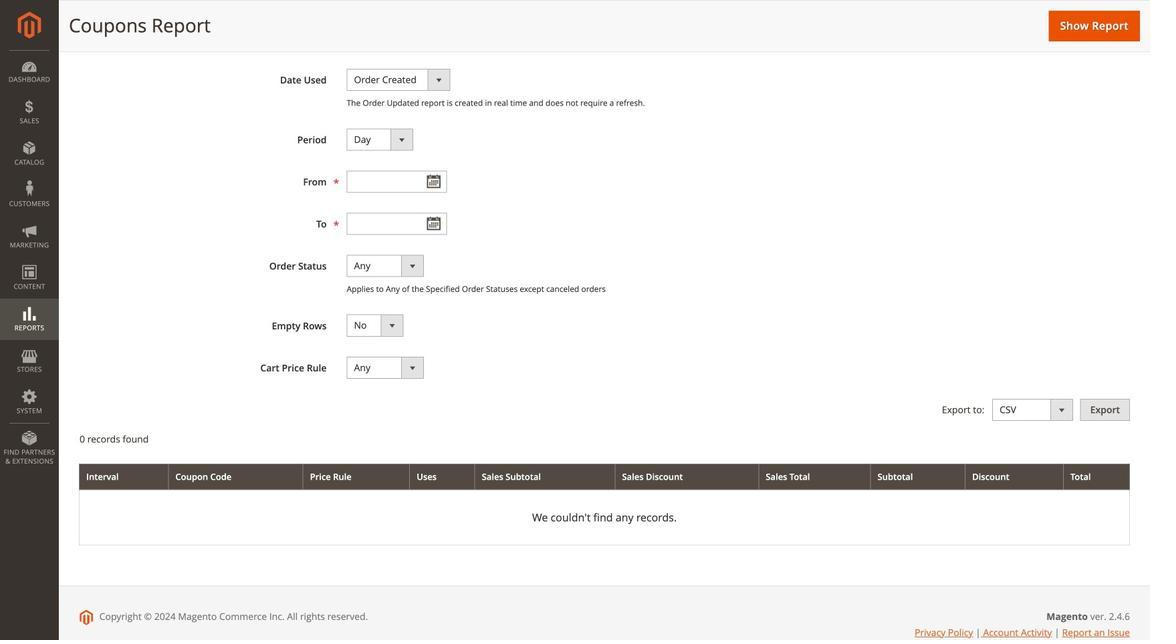 Task type: describe. For each thing, give the bounding box(es) containing it.
magento admin panel image
[[18, 11, 41, 39]]



Task type: locate. For each thing, give the bounding box(es) containing it.
menu bar
[[0, 50, 59, 473]]

None text field
[[347, 171, 447, 193]]

None text field
[[347, 213, 447, 235]]



